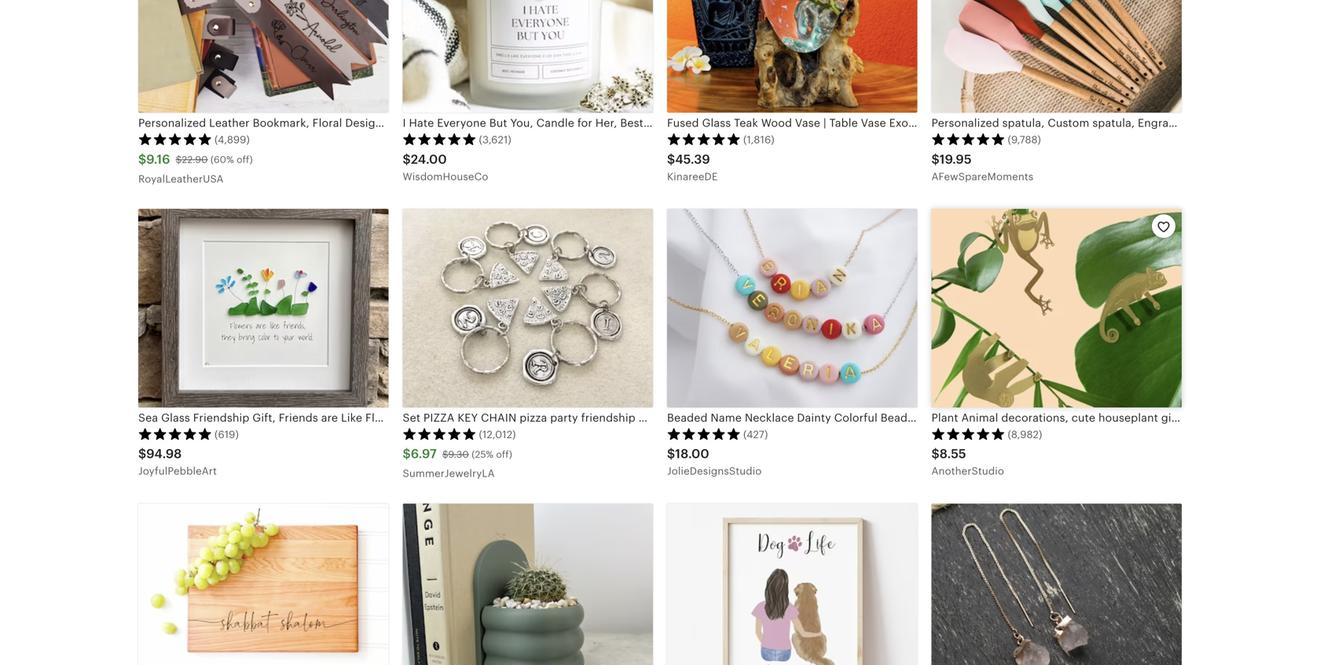 Task type: vqa. For each thing, say whether or not it's contained in the screenshot.
the platform-
no



Task type: describe. For each thing, give the bounding box(es) containing it.
joliedesignsstudio
[[667, 466, 762, 478]]

set pizza key chain pizza party friendship gift best friend gift gifts friends friendship jewelry friendship key chain personalized jewelry image
[[403, 209, 653, 408]]

5 out of 5 stars image up 6.97
[[403, 428, 477, 441]]

$ 9.16 $ 22.90 (60% off)
[[138, 152, 253, 166]]

$ inside $ 6.97 $ 9.30 (25% off)
[[442, 450, 448, 460]]

$ for 6.97
[[403, 447, 411, 462]]

animal
[[962, 412, 999, 425]]

(8,982)
[[1008, 429, 1043, 441]]

(3,621)
[[479, 134, 512, 146]]

shabbat shalom, engraved cutting board. wooden charcuterie board for a unique hanukkah gift idea housewarming for family and friends. image
[[138, 504, 389, 666]]

18.00
[[676, 447, 710, 462]]

cute
[[1072, 412, 1096, 425]]

24.00
[[411, 152, 447, 166]]

i hate everyone but you, candle for her, best friend birthday, best friend gifts,  gifts for her, besties gift, best friends forever image
[[403, 0, 653, 113]]

(9,788)
[[1008, 134, 1042, 146]]

personalized framed wall art girl dog, daughter and pet birthday gift, customizable dog print art, friends gift idea for her, mom and dog image
[[667, 504, 918, 666]]

$ 19.95 afewsparemoments
[[932, 152, 1034, 183]]

19.95
[[940, 152, 972, 166]]

anotherstudio
[[932, 466, 1005, 478]]

$ for 9.16
[[138, 152, 146, 166]]

bubble bookend planter in olive with drainage and tray | boho home décor | 3d printed gift | succulent and cactus pot image
[[403, 504, 653, 666]]

off) for 6.97
[[496, 450, 513, 460]]

$ 94.98 joyfulpebbleart
[[138, 447, 217, 478]]

45.39
[[675, 152, 710, 166]]

gifts!
[[1162, 412, 1189, 425]]

$ for 18.00
[[667, 447, 676, 462]]

sea glass friendship gift, friends are like flowers, they bring color to your world, 9x9 framed art, gift for friend image
[[138, 209, 389, 408]]

$ 8.55 anotherstudio
[[932, 447, 1005, 478]]

(60%
[[211, 154, 234, 165]]

afewsparemoments
[[932, 171, 1034, 183]]

personalized leather bookmark, floral design bookmark custom christmas gift ideas, bookmark for friends, sisters keepsake,birth month flower image
[[138, 0, 389, 113]]

5 out of 5 stars image for 8.55
[[932, 428, 1006, 441]]

joyfulpebbleart
[[138, 466, 217, 478]]

summerjewelryla
[[403, 468, 495, 480]]



Task type: locate. For each thing, give the bounding box(es) containing it.
off) inside $ 9.16 $ 22.90 (60% off)
[[237, 154, 253, 165]]

gift for friends, friendship gift,friendship earrings necklace,best friend gift,bestfriend necklace, bestie ,rose quartz threader earrings image
[[932, 504, 1182, 666]]

5 out of 5 stars image
[[138, 133, 212, 146], [403, 133, 477, 146], [667, 133, 741, 146], [932, 133, 1006, 146], [138, 428, 212, 441], [403, 428, 477, 441], [667, 428, 741, 441], [932, 428, 1006, 441]]

(427)
[[744, 429, 768, 441]]

royalleatherusa
[[138, 173, 224, 185]]

5 out of 5 stars image for 18.00
[[667, 428, 741, 441]]

plant animal decorations, cute houseplant gifts! image
[[932, 209, 1182, 408]]

5 out of 5 stars image up 24.00
[[403, 133, 477, 146]]

plant
[[932, 412, 959, 425]]

5 out of 5 stars image up 18.00
[[667, 428, 741, 441]]

9.16
[[146, 152, 170, 166]]

kinareede
[[667, 171, 718, 183]]

9.30
[[448, 450, 469, 460]]

$ inside $ 24.00 wisdomhouseco
[[403, 152, 411, 166]]

(4,899)
[[215, 134, 250, 146]]

$ for 8.55
[[932, 447, 940, 462]]

94.98
[[146, 447, 182, 462]]

off)
[[237, 154, 253, 165], [496, 450, 513, 460]]

(619)
[[215, 429, 239, 441]]

22.90
[[182, 154, 208, 165]]

$ inside the $ 45.39 kinareede
[[667, 152, 675, 166]]

5 out of 5 stars image for 24.00
[[403, 133, 477, 146]]

houseplant
[[1099, 412, 1159, 425]]

0 vertical spatial off)
[[237, 154, 253, 165]]

$ 24.00 wisdomhouseco
[[403, 152, 489, 183]]

$ for 45.39
[[667, 152, 675, 166]]

6.97
[[411, 447, 437, 462]]

$ inside $ 18.00 joliedesignsstudio
[[667, 447, 676, 462]]

decorations,
[[1002, 412, 1069, 425]]

off) inside $ 6.97 $ 9.30 (25% off)
[[496, 450, 513, 460]]

(1,816)
[[744, 134, 775, 146]]

8.55
[[940, 447, 967, 462]]

personalized spatula, custom spatula, engraved spatula, baking gifts, cooking gift, 40th birthday gifts for women, image
[[932, 0, 1182, 113]]

0 horizontal spatial off)
[[237, 154, 253, 165]]

$ 45.39 kinareede
[[667, 152, 718, 183]]

$ inside $ 9.16 $ 22.90 (60% off)
[[176, 154, 182, 165]]

5 out of 5 stars image up 19.95
[[932, 133, 1006, 146]]

off) down (12,012)
[[496, 450, 513, 460]]

5 out of 5 stars image for 45.39
[[667, 133, 741, 146]]

5 out of 5 stars image up 9.16
[[138, 133, 212, 146]]

5 out of 5 stars image up "94.98" in the left bottom of the page
[[138, 428, 212, 441]]

1 horizontal spatial off)
[[496, 450, 513, 460]]

$ 18.00 joliedesignsstudio
[[667, 447, 762, 478]]

$ for 94.98
[[138, 447, 146, 462]]

$ for 24.00
[[403, 152, 411, 166]]

(25%
[[472, 450, 494, 460]]

plant animal decorations, cute houseplant gifts!
[[932, 412, 1189, 425]]

5 out of 5 stars image down animal
[[932, 428, 1006, 441]]

$ inside the $ 8.55 anotherstudio
[[932, 447, 940, 462]]

5 out of 5 stars image for 94.98
[[138, 428, 212, 441]]

5 out of 5 stars image for 19.95
[[932, 133, 1006, 146]]

off) for 9.16
[[237, 154, 253, 165]]

$ inside $ 19.95 afewsparemoments
[[932, 152, 940, 166]]

1 vertical spatial off)
[[496, 450, 513, 460]]

$ for 19.95
[[932, 152, 940, 166]]

beaded name necklace dainty colorful bead necklace personalized gift for women friends mother necklace delicate chain image
[[667, 209, 918, 408]]

off) right (60% at the top left
[[237, 154, 253, 165]]

5 out of 5 stars image up the "45.39"
[[667, 133, 741, 146]]

$ 6.97 $ 9.30 (25% off)
[[403, 447, 513, 462]]

(12,012)
[[479, 429, 516, 441]]

fused glass teak wood vase | table vase exotic home decor bali | modern minimalist living room decor | gift friends housewarming birthday image
[[667, 0, 918, 113]]

$
[[138, 152, 146, 166], [403, 152, 411, 166], [667, 152, 675, 166], [932, 152, 940, 166], [176, 154, 182, 165], [138, 447, 146, 462], [403, 447, 411, 462], [667, 447, 676, 462], [932, 447, 940, 462], [442, 450, 448, 460]]

wisdomhouseco
[[403, 171, 489, 183]]

$ inside $ 94.98 joyfulpebbleart
[[138, 447, 146, 462]]



